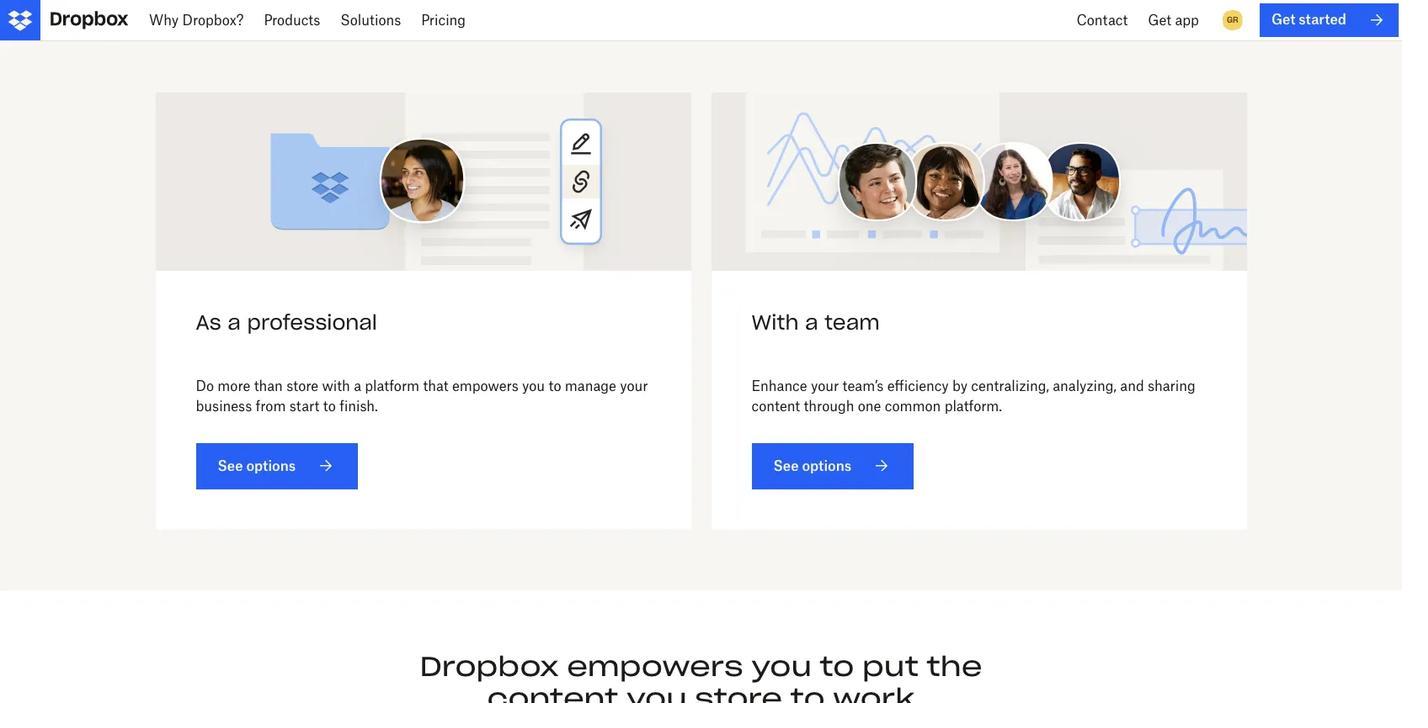 Task type: describe. For each thing, give the bounding box(es) containing it.
products button
[[254, 0, 330, 40]]

dropbox empowers you to put the content you store to work
[[420, 650, 982, 704]]

0 vertical spatial business
[[635, 13, 692, 30]]

empowers inside dropbox empowers you to put the content you store to work
[[567, 650, 743, 684]]

team
[[825, 310, 880, 336]]

options for team
[[802, 458, 851, 475]]

gr
[[1227, 14, 1238, 25]]

with
[[752, 310, 799, 336]]

content inside "enhance your team's efficiency by centralizing, analyzing, and sharing content through one common platform."
[[752, 398, 800, 415]]

see options link for professional
[[196, 443, 358, 490]]

enhance your team's efficiency by centralizing, analyzing, and sharing content through one common platform.
[[752, 378, 1195, 415]]

and
[[1120, 378, 1144, 395]]

through
[[804, 398, 854, 415]]

see options for team
[[773, 458, 851, 475]]

get for get started
[[1271, 11, 1295, 28]]

with a team
[[752, 310, 880, 336]]

your inside "enhance your team's efficiency by centralizing, analyzing, and sharing content through one common platform."
[[811, 378, 839, 395]]

start
[[289, 398, 320, 415]]

you inside 'do more than store with a platform that empowers you to manage your business from start to finish.'
[[522, 378, 545, 395]]

are
[[493, 13, 513, 30]]

image of folder, user icon, and hyperlink icon to represent link share. image
[[155, 92, 691, 271]]

see for with
[[773, 458, 799, 475]]

from
[[256, 398, 286, 415]]

or
[[695, 13, 708, 30]]

common
[[885, 398, 941, 415]]

building
[[517, 13, 569, 30]]

for
[[947, 13, 965, 30]]

why dropbox? button
[[139, 0, 254, 40]]

platform
[[365, 378, 419, 395]]

1 horizontal spatial with
[[767, 13, 795, 30]]

content inside dropbox empowers you to put the content you store to work
[[487, 682, 618, 704]]

see for as
[[218, 458, 243, 475]]

products
[[264, 12, 320, 29]]

a left team,
[[799, 13, 806, 30]]

by
[[952, 378, 968, 395]]

enhance
[[752, 378, 807, 395]]

as a professional
[[196, 310, 377, 336]]

get started
[[1271, 11, 1346, 28]]

one
[[858, 398, 881, 415]]

to left work
[[790, 682, 825, 704]]

get for get app
[[1148, 12, 1171, 29]]

app
[[1175, 12, 1199, 29]]

dropbox?
[[182, 12, 244, 29]]

work
[[833, 682, 915, 704]]

to left put in the bottom of the page
[[820, 650, 854, 684]]

sharing
[[1148, 378, 1195, 395]]

get app
[[1148, 12, 1199, 29]]

to left manage
[[549, 378, 561, 395]]

whether you are building your own business or working with a team, we have a plan for you.
[[408, 13, 994, 30]]

than
[[254, 378, 283, 395]]



Task type: locate. For each thing, give the bounding box(es) containing it.
1 horizontal spatial business
[[635, 13, 692, 30]]

see options for professional
[[218, 458, 296, 475]]

see options down from
[[218, 458, 296, 475]]

a inside 'do more than store with a platform that empowers you to manage your business from start to finish.'
[[354, 378, 361, 395]]

with
[[767, 13, 795, 30], [322, 378, 350, 395]]

to right start
[[323, 398, 336, 415]]

that
[[423, 378, 448, 395]]

1 horizontal spatial your
[[620, 378, 648, 395]]

you
[[467, 13, 490, 30], [522, 378, 545, 395], [751, 650, 812, 684], [627, 682, 687, 704]]

empowers
[[452, 378, 518, 395], [567, 650, 743, 684]]

options down the through
[[802, 458, 851, 475]]

get app button
[[1138, 0, 1209, 40]]

your left own at the top
[[573, 13, 601, 30]]

2 see options link from the left
[[752, 443, 914, 490]]

why
[[149, 12, 179, 29]]

options for professional
[[246, 458, 296, 475]]

contact
[[1076, 12, 1128, 29]]

see down more
[[218, 458, 243, 475]]

0 vertical spatial empowers
[[452, 378, 518, 395]]

business
[[635, 13, 692, 30], [196, 398, 252, 415]]

0 horizontal spatial see
[[218, 458, 243, 475]]

finish.
[[339, 398, 378, 415]]

0 horizontal spatial see options
[[218, 458, 296, 475]]

we
[[849, 13, 868, 30]]

your right manage
[[620, 378, 648, 395]]

1 horizontal spatial empowers
[[567, 650, 743, 684]]

0 horizontal spatial content
[[487, 682, 618, 704]]

1 horizontal spatial content
[[752, 398, 800, 415]]

the
[[927, 650, 982, 684]]

2 see options from the left
[[773, 458, 851, 475]]

1 vertical spatial business
[[196, 398, 252, 415]]

a left the plan
[[905, 13, 912, 30]]

0 horizontal spatial with
[[322, 378, 350, 395]]

0 vertical spatial content
[[752, 398, 800, 415]]

see
[[218, 458, 243, 475], [773, 458, 799, 475]]

pricing
[[421, 12, 466, 29]]

with inside 'do more than store with a platform that empowers you to manage your business from start to finish.'
[[322, 378, 350, 395]]

own
[[605, 13, 632, 30]]

1 horizontal spatial see options link
[[752, 443, 914, 490]]

team's
[[843, 378, 884, 395]]

0 horizontal spatial empowers
[[452, 378, 518, 395]]

manage
[[565, 378, 616, 395]]

solutions button
[[330, 0, 411, 40]]

options
[[246, 458, 296, 475], [802, 458, 851, 475]]

1 vertical spatial empowers
[[567, 650, 743, 684]]

you.
[[968, 13, 994, 30]]

content
[[752, 398, 800, 415], [487, 682, 618, 704]]

see options link
[[196, 443, 358, 490], [752, 443, 914, 490]]

0 horizontal spatial business
[[196, 398, 252, 415]]

platform.
[[945, 398, 1002, 415]]

why dropbox?
[[149, 12, 244, 29]]

do
[[196, 378, 214, 395]]

2 horizontal spatial your
[[811, 378, 839, 395]]

contact button
[[1066, 0, 1138, 40]]

0 vertical spatial with
[[767, 13, 795, 30]]

see options link down the through
[[752, 443, 914, 490]]

solutions
[[340, 12, 401, 29]]

image of group of users who have access to files. image
[[711, 92, 1247, 271]]

professional
[[247, 310, 377, 336]]

working
[[712, 13, 763, 30]]

as
[[196, 310, 221, 336]]

see down enhance
[[773, 458, 799, 475]]

0 horizontal spatial get
[[1148, 12, 1171, 29]]

0 horizontal spatial store
[[286, 378, 318, 395]]

1 see options link from the left
[[196, 443, 358, 490]]

whether
[[408, 13, 463, 30]]

1 horizontal spatial see
[[773, 458, 799, 475]]

business left the or
[[635, 13, 692, 30]]

see options
[[218, 458, 296, 475], [773, 458, 851, 475]]

get inside popup button
[[1148, 12, 1171, 29]]

0 vertical spatial store
[[286, 378, 318, 395]]

see options link for team
[[752, 443, 914, 490]]

business down more
[[196, 398, 252, 415]]

see options link down from
[[196, 443, 358, 490]]

2 options from the left
[[802, 458, 851, 475]]

your up the through
[[811, 378, 839, 395]]

pricing link
[[411, 0, 476, 40]]

1 see options from the left
[[218, 458, 296, 475]]

plan
[[916, 13, 944, 30]]

1 horizontal spatial store
[[695, 682, 782, 704]]

options down from
[[246, 458, 296, 475]]

started
[[1299, 11, 1346, 28]]

team,
[[810, 13, 846, 30]]

get
[[1271, 11, 1295, 28], [1148, 12, 1171, 29]]

a up finish.
[[354, 378, 361, 395]]

1 vertical spatial with
[[322, 378, 350, 395]]

1 see from the left
[[218, 458, 243, 475]]

1 horizontal spatial get
[[1271, 11, 1295, 28]]

empowers inside 'do more than store with a platform that empowers you to manage your business from start to finish.'
[[452, 378, 518, 395]]

have
[[871, 13, 901, 30]]

get started link
[[1260, 3, 1399, 37]]

1 horizontal spatial options
[[802, 458, 851, 475]]

a
[[799, 13, 806, 30], [905, 13, 912, 30], [228, 310, 241, 336], [805, 310, 818, 336], [354, 378, 361, 395]]

a right with
[[805, 310, 818, 336]]

dropbox
[[420, 650, 559, 684]]

gr button
[[1219, 7, 1246, 34]]

your
[[573, 13, 601, 30], [620, 378, 648, 395], [811, 378, 839, 395]]

1 vertical spatial content
[[487, 682, 618, 704]]

put
[[862, 650, 919, 684]]

1 options from the left
[[246, 458, 296, 475]]

1 horizontal spatial see options
[[773, 458, 851, 475]]

to
[[549, 378, 561, 395], [323, 398, 336, 415], [820, 650, 854, 684], [790, 682, 825, 704]]

store inside 'do more than store with a platform that empowers you to manage your business from start to finish.'
[[286, 378, 318, 395]]

your inside 'do more than store with a platform that empowers you to manage your business from start to finish.'
[[620, 378, 648, 395]]

a right as
[[228, 310, 241, 336]]

store
[[286, 378, 318, 395], [695, 682, 782, 704]]

0 horizontal spatial your
[[573, 13, 601, 30]]

with up finish.
[[322, 378, 350, 395]]

2 see from the left
[[773, 458, 799, 475]]

with right the working
[[767, 13, 795, 30]]

do more than store with a platform that empowers you to manage your business from start to finish.
[[196, 378, 648, 415]]

efficiency
[[887, 378, 949, 395]]

get left started
[[1271, 11, 1295, 28]]

see options down the through
[[773, 458, 851, 475]]

analyzing,
[[1053, 378, 1117, 395]]

get left app
[[1148, 12, 1171, 29]]

centralizing,
[[971, 378, 1049, 395]]

0 horizontal spatial options
[[246, 458, 296, 475]]

0 horizontal spatial see options link
[[196, 443, 358, 490]]

business inside 'do more than store with a platform that empowers you to manage your business from start to finish.'
[[196, 398, 252, 415]]

more
[[218, 378, 250, 395]]

1 vertical spatial store
[[695, 682, 782, 704]]

store inside dropbox empowers you to put the content you store to work
[[695, 682, 782, 704]]



Task type: vqa. For each thing, say whether or not it's contained in the screenshot.
store within Dropbox empowers you to put the content you store to work
yes



